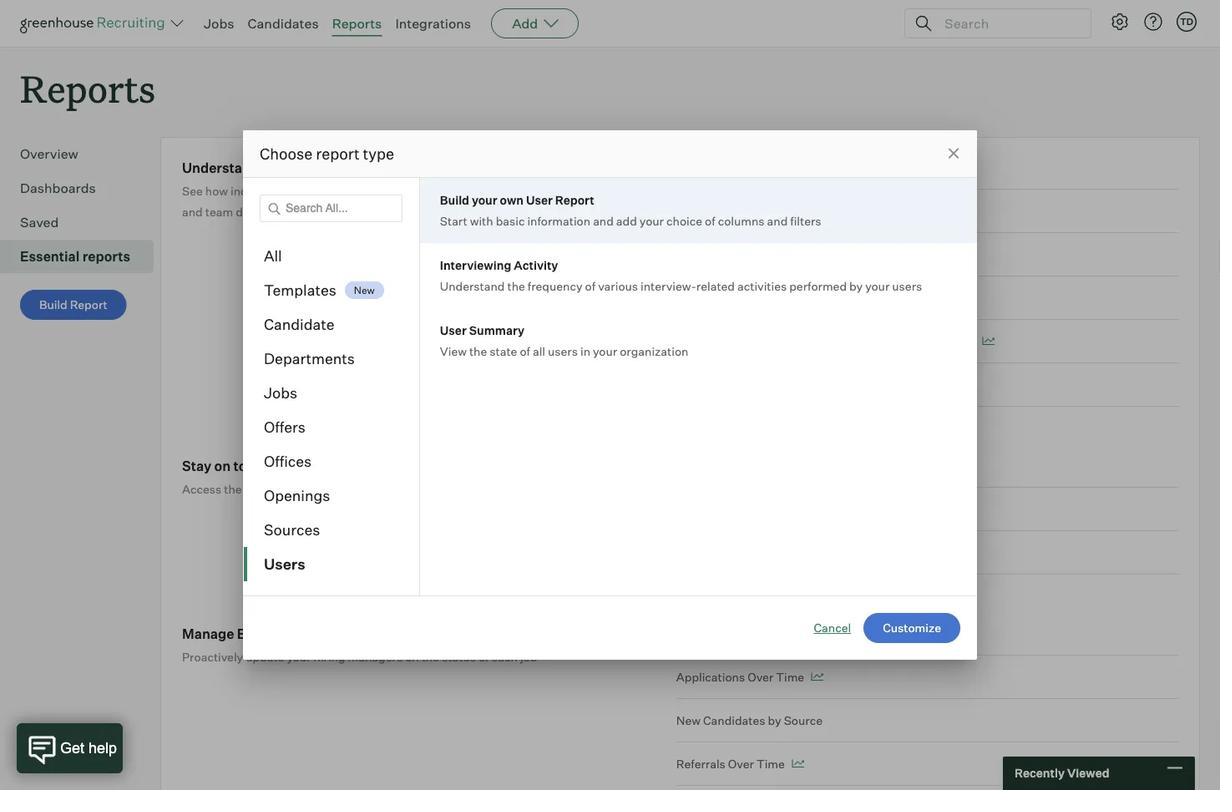Task type: locate. For each thing, give the bounding box(es) containing it.
applications over time
[[676, 670, 804, 684]]

activities
[[737, 279, 787, 293]]

are
[[292, 183, 310, 198]]

1 vertical spatial new
[[676, 713, 701, 728]]

goal right the 'stage'
[[754, 204, 780, 218]]

0 horizontal spatial understand
[[182, 159, 259, 176]]

td
[[1180, 16, 1194, 27]]

0 horizontal spatial icon chart image
[[792, 760, 804, 768]]

email
[[782, 626, 812, 641]]

3 to from the top
[[707, 334, 718, 348]]

the inside user summary view the state of all users in your organization
[[469, 344, 487, 358]]

0 horizontal spatial user
[[440, 323, 467, 337]]

over down "pipeline"
[[748, 670, 774, 684]]

2 vertical spatial over
[[728, 756, 754, 771]]

0 vertical spatial on
[[214, 457, 231, 474]]

users
[[892, 279, 922, 293], [548, 344, 578, 358]]

0 vertical spatial icon chart image
[[982, 337, 995, 346]]

jobs link
[[204, 15, 234, 32]]

1 vertical spatial over
[[748, 670, 774, 684]]

over right referrals
[[728, 756, 754, 771]]

on left top
[[214, 457, 231, 474]]

1 vertical spatial users
[[548, 344, 578, 358]]

understand
[[182, 159, 259, 176], [440, 279, 505, 293]]

goal down the time to review applications goal attainment link at the top of page
[[886, 334, 911, 348]]

various
[[598, 279, 638, 293]]

of down current
[[296, 482, 306, 496]]

report down essential reports link
[[70, 297, 108, 312]]

time
[[794, 160, 823, 175], [676, 204, 705, 218], [676, 247, 705, 262], [676, 290, 705, 305], [676, 334, 705, 348], [776, 670, 804, 684], [757, 756, 785, 771]]

0 vertical spatial user
[[526, 193, 553, 207]]

user inside user summary view the state of all users in your organization
[[440, 323, 467, 337]]

1 vertical spatial candidates
[[703, 713, 765, 728]]

1 horizontal spatial new
[[676, 713, 701, 728]]

candidate for candidate
[[264, 315, 335, 334]]

integrations
[[395, 15, 471, 32]]

candidate inside choose report type dialog
[[264, 315, 335, 334]]

candidate pipeline email link
[[676, 625, 1178, 656]]

and left the filters
[[767, 213, 788, 228]]

0 horizontal spatial reports
[[20, 63, 155, 113]]

0 horizontal spatial with
[[325, 625, 353, 642]]

own right their
[[543, 183, 565, 198]]

filters
[[790, 213, 821, 228]]

the down top
[[224, 482, 242, 496]]

1 vertical spatial with
[[325, 625, 353, 642]]

attainment up time to submit scorecards goal attainment
[[782, 204, 844, 218]]

reports down greenhouse recruiting 'image'
[[20, 63, 155, 113]]

hiring inside stay on top of current recruiting activity access the progress of your company's current hiring process
[[440, 482, 472, 496]]

by
[[849, 279, 863, 293], [768, 713, 781, 728]]

1 vertical spatial to
[[707, 290, 718, 305]]

customize button
[[864, 613, 960, 643]]

to
[[707, 247, 718, 262], [707, 290, 718, 305], [707, 334, 718, 348]]

0 vertical spatial activity
[[514, 258, 558, 272]]

1 horizontal spatial on
[[405, 650, 419, 664]]

build
[[440, 193, 469, 207], [39, 297, 67, 312]]

on down managers
[[405, 650, 419, 664]]

2 vertical spatial to
[[707, 334, 718, 348]]

applications inside the time to review applications goal attainment link
[[763, 290, 831, 305]]

build for build your own user report start with basic information and add your choice of columns and filters
[[440, 193, 469, 207]]

1 horizontal spatial candidate
[[676, 626, 733, 641]]

build inside build your own user report start with basic information and add your choice of columns and filters
[[440, 193, 469, 207]]

jobs up the offers
[[264, 384, 297, 402]]

offers
[[264, 418, 306, 436]]

all
[[264, 247, 282, 265]]

over for referrals over time
[[728, 756, 754, 771]]

candidate right available
[[827, 334, 883, 348]]

1 horizontal spatial own
[[543, 183, 565, 198]]

goal up time to schedule available candidate goal attainment
[[834, 290, 859, 305]]

candidates right jobs link on the left top of the page
[[248, 15, 319, 32]]

the left frequency
[[507, 279, 525, 293]]

0 horizontal spatial activity
[[397, 457, 448, 474]]

build down essential
[[39, 297, 67, 312]]

users inside user summary view the state of all users in your organization
[[548, 344, 578, 358]]

report up information
[[555, 193, 594, 207]]

own inside build your own user report start with basic information and add your choice of columns and filters
[[500, 193, 524, 207]]

0 horizontal spatial hiring
[[314, 650, 345, 664]]

greenhouse recruiting image
[[20, 13, 170, 33]]

to left review
[[707, 290, 718, 305]]

time to submit scorecards goal attainment link
[[676, 233, 1178, 277]]

your down expectations
[[287, 650, 311, 664]]

goal up individuals
[[262, 159, 291, 176]]

0 horizontal spatial in
[[580, 344, 590, 358]]

goals
[[465, 183, 495, 198]]

activity up current on the left
[[397, 457, 448, 474]]

1 horizontal spatial in
[[707, 204, 717, 218]]

new inside choose report type dialog
[[354, 284, 375, 296]]

build up start
[[440, 193, 469, 207]]

reports
[[332, 15, 382, 32], [20, 63, 155, 113]]

of right choice
[[705, 213, 715, 228]]

applications down candidate pipeline email
[[676, 670, 745, 684]]

applications down time to submit scorecards goal attainment
[[763, 290, 831, 305]]

0 vertical spatial with
[[470, 213, 493, 228]]

viewed
[[1067, 766, 1110, 780]]

icon chart image up "source"
[[811, 673, 824, 681]]

overview link
[[20, 144, 147, 164]]

1 horizontal spatial understand
[[440, 279, 505, 293]]

by right performed
[[849, 279, 863, 293]]

of left various
[[585, 279, 596, 293]]

your
[[472, 193, 497, 207], [640, 213, 664, 228], [865, 279, 890, 293], [593, 344, 617, 358], [309, 482, 333, 496], [287, 650, 311, 664]]

your inside user summary view the state of all users in your organization
[[593, 344, 617, 358]]

related
[[696, 279, 735, 293]]

0 vertical spatial reports
[[332, 15, 382, 32]]

0 horizontal spatial by
[[768, 713, 781, 728]]

1 horizontal spatial report
[[555, 193, 594, 207]]

0 horizontal spatial own
[[500, 193, 524, 207]]

1 vertical spatial understand
[[440, 279, 505, 293]]

expectations
[[237, 625, 323, 642]]

with left 'hiring'
[[325, 625, 353, 642]]

understand up the how
[[182, 159, 259, 176]]

1 vertical spatial user
[[440, 323, 467, 337]]

the inside interviewing activity understand the frequency of various interview-related activities performed by your users
[[507, 279, 525, 293]]

0 horizontal spatial new
[[354, 284, 375, 296]]

your down time to submit scorecards goal attainment link
[[865, 279, 890, 293]]

1 vertical spatial report
[[70, 297, 108, 312]]

1 horizontal spatial users
[[892, 279, 922, 293]]

and
[[294, 159, 319, 176], [360, 183, 380, 198], [182, 204, 203, 219], [593, 213, 614, 228], [767, 213, 788, 228]]

goal up performed
[[828, 247, 853, 262]]

1 vertical spatial applications
[[676, 670, 745, 684]]

0 vertical spatial to
[[707, 247, 718, 262]]

review
[[721, 290, 760, 305]]

new up referrals
[[676, 713, 701, 728]]

choice
[[667, 213, 702, 228]]

icon chart image down the time to review applications goal attainment link at the top of page
[[982, 337, 995, 346]]

metrics
[[398, 159, 447, 176]]

0 vertical spatial in
[[707, 204, 717, 218]]

0 horizontal spatial candidates
[[248, 15, 319, 32]]

candidate for candidate pipeline email
[[676, 626, 733, 641]]

time left review
[[676, 290, 705, 305]]

0 horizontal spatial jobs
[[204, 15, 234, 32]]

stage
[[720, 204, 752, 218]]

0 vertical spatial build
[[440, 193, 469, 207]]

reports right candidates link
[[332, 15, 382, 32]]

new right templates
[[354, 284, 375, 296]]

1 horizontal spatial applications
[[763, 290, 831, 305]]

of
[[705, 213, 715, 228], [585, 279, 596, 293], [520, 344, 530, 358], [258, 457, 271, 474], [296, 482, 306, 496], [478, 650, 489, 664]]

your down current
[[309, 482, 333, 496]]

schedule
[[721, 334, 772, 348]]

team
[[205, 204, 233, 219]]

your left the organization
[[593, 344, 617, 358]]

recruiting
[[326, 457, 394, 474]]

1 horizontal spatial candidates
[[703, 713, 765, 728]]

candidate down templates
[[264, 315, 335, 334]]

0 horizontal spatial applications
[[676, 670, 745, 684]]

0 vertical spatial jobs
[[204, 15, 234, 32]]

1 vertical spatial on
[[405, 650, 419, 664]]

of left all
[[520, 344, 530, 358]]

the inside stay on top of current recruiting activity access the progress of your company's current hiring process
[[224, 482, 242, 496]]

time down email
[[776, 670, 804, 684]]

individuals
[[231, 183, 290, 198]]

0 vertical spatial report
[[555, 193, 594, 207]]

configure image
[[1110, 12, 1130, 32]]

understand down interviewing
[[440, 279, 505, 293]]

company's
[[336, 482, 395, 496]]

pipeline
[[735, 626, 779, 641]]

users right all
[[548, 344, 578, 358]]

interviewing
[[440, 258, 511, 272]]

time to review applications goal attainment
[[676, 290, 923, 305]]

activity inside stay on top of current recruiting activity access the progress of your company's current hiring process
[[397, 457, 448, 474]]

understand inside the understand goal and attainment metrics see how individuals are defining and accomplishing goals for their own personal and team development
[[182, 159, 259, 176]]

goal inside the understand goal and attainment metrics see how individuals are defining and accomplishing goals for their own personal and team development
[[262, 159, 291, 176]]

in right all
[[580, 344, 590, 358]]

the inside manage expectations with hiring managers proactively update your hiring managers on the status of each job
[[422, 650, 439, 664]]

integrations link
[[395, 15, 471, 32]]

icon chart image
[[982, 337, 995, 346], [811, 673, 824, 681], [792, 760, 804, 768]]

attainment up defining
[[322, 159, 395, 176]]

your inside stay on top of current recruiting activity access the progress of your company's current hiring process
[[309, 482, 333, 496]]

own up basic
[[500, 193, 524, 207]]

status
[[442, 650, 476, 664]]

your inside manage expectations with hiring managers proactively update your hiring managers on the status of each job
[[287, 650, 311, 664]]

goal
[[262, 159, 291, 176], [754, 204, 780, 218], [828, 247, 853, 262], [834, 290, 859, 305], [886, 334, 911, 348]]

goal inside time in stage goal attainment link
[[754, 204, 780, 218]]

of left each
[[478, 650, 489, 664]]

overview
[[20, 145, 78, 162]]

to for schedule
[[707, 334, 718, 348]]

1 vertical spatial jobs
[[264, 384, 297, 402]]

jobs left candidates link
[[204, 15, 234, 32]]

1 horizontal spatial by
[[849, 279, 863, 293]]

0 horizontal spatial candidate
[[264, 315, 335, 334]]

users down time to submit scorecards goal attainment link
[[892, 279, 922, 293]]

1 vertical spatial icon chart image
[[811, 673, 824, 681]]

1 horizontal spatial activity
[[514, 258, 558, 272]]

1 horizontal spatial jobs
[[264, 384, 297, 402]]

stay on top of current recruiting activity access the progress of your company's current hiring process
[[182, 457, 518, 496]]

referrals over time
[[676, 756, 785, 771]]

0 horizontal spatial on
[[214, 457, 231, 474]]

report inside build your own user report start with basic information and add your choice of columns and filters
[[555, 193, 594, 207]]

0 vertical spatial users
[[892, 279, 922, 293]]

by left "source"
[[768, 713, 781, 728]]

hiring inside manage expectations with hiring managers proactively update your hiring managers on the status of each job
[[314, 650, 345, 664]]

1 horizontal spatial build
[[440, 193, 469, 207]]

development
[[236, 204, 307, 219]]

time down individual
[[676, 204, 705, 218]]

time to schedule available candidate goal attainment
[[676, 334, 975, 348]]

user up view
[[440, 323, 467, 337]]

1 vertical spatial hiring
[[314, 650, 345, 664]]

in left the 'stage'
[[707, 204, 717, 218]]

1 vertical spatial activity
[[397, 457, 448, 474]]

and right defining
[[360, 183, 380, 198]]

over right goals
[[766, 160, 792, 175]]

1 vertical spatial build
[[39, 297, 67, 312]]

choose report type
[[260, 144, 394, 163]]

0 vertical spatial new
[[354, 284, 375, 296]]

of inside build your own user report start with basic information and add your choice of columns and filters
[[705, 213, 715, 228]]

essential reports
[[20, 248, 130, 265]]

own
[[543, 183, 565, 198], [500, 193, 524, 207]]

user up information
[[526, 193, 553, 207]]

manage
[[182, 625, 234, 642]]

Search All... text field
[[260, 195, 402, 222]]

0 horizontal spatial users
[[548, 344, 578, 358]]

time down new candidates by source
[[757, 756, 785, 771]]

build for build report
[[39, 297, 67, 312]]

hiring
[[440, 482, 472, 496], [314, 650, 345, 664]]

1 horizontal spatial icon chart image
[[811, 673, 824, 681]]

1 to from the top
[[707, 247, 718, 262]]

2 horizontal spatial icon chart image
[[982, 337, 995, 346]]

on
[[214, 457, 231, 474], [405, 650, 419, 664]]

update
[[246, 650, 284, 664]]

candidate left "pipeline"
[[676, 626, 733, 641]]

to for review
[[707, 290, 718, 305]]

start
[[440, 213, 467, 228]]

2 to from the top
[[707, 290, 718, 305]]

0 horizontal spatial build
[[39, 297, 67, 312]]

columns
[[718, 213, 765, 228]]

with right start
[[470, 213, 493, 228]]

hiring right current on the left
[[440, 482, 472, 496]]

build your own user report start with basic information and add your choice of columns and filters
[[440, 193, 821, 228]]

1 horizontal spatial user
[[526, 193, 553, 207]]

2 vertical spatial icon chart image
[[792, 760, 804, 768]]

0 vertical spatial by
[[849, 279, 863, 293]]

attainment down time to submit scorecards goal attainment link
[[862, 290, 923, 305]]

performed
[[789, 279, 847, 293]]

1 horizontal spatial with
[[470, 213, 493, 228]]

cancel link
[[814, 620, 851, 636]]

templates
[[264, 281, 336, 299]]

the
[[507, 279, 525, 293], [469, 344, 487, 358], [224, 482, 242, 496], [422, 650, 439, 664]]

to left the submit at the right of the page
[[707, 247, 718, 262]]

1 vertical spatial in
[[580, 344, 590, 358]]

1 vertical spatial by
[[768, 713, 781, 728]]

candidates up referrals over time
[[703, 713, 765, 728]]

icon chart image down "source"
[[792, 760, 804, 768]]

hiring left managers
[[314, 650, 345, 664]]

0 vertical spatial over
[[766, 160, 792, 175]]

icon chart image for time to schedule available candidate goal attainment
[[982, 337, 995, 346]]

report inside build report button
[[70, 297, 108, 312]]

recently viewed
[[1015, 766, 1110, 780]]

the right view
[[469, 344, 487, 358]]

1 horizontal spatial hiring
[[440, 482, 472, 496]]

the down managers
[[422, 650, 439, 664]]

goals
[[732, 160, 763, 175]]

build inside button
[[39, 297, 67, 312]]

activity up frequency
[[514, 258, 558, 272]]

0 horizontal spatial report
[[70, 297, 108, 312]]

reports link
[[332, 15, 382, 32]]

0 vertical spatial hiring
[[440, 482, 472, 496]]

goal inside time to submit scorecards goal attainment link
[[828, 247, 853, 262]]

jobs
[[204, 15, 234, 32], [264, 384, 297, 402]]

0 vertical spatial applications
[[763, 290, 831, 305]]

add button
[[491, 8, 579, 38]]

saved link
[[20, 212, 147, 232]]

build report button
[[20, 290, 127, 320]]

0 vertical spatial understand
[[182, 159, 259, 176]]

to left schedule at top right
[[707, 334, 718, 348]]



Task type: describe. For each thing, give the bounding box(es) containing it.
each
[[491, 650, 518, 664]]

interviewing activity understand the frequency of various interview-related activities performed by your users
[[440, 258, 922, 293]]

cancel
[[814, 621, 851, 635]]

basic
[[496, 213, 525, 228]]

understand inside interviewing activity understand the frequency of various interview-related activities performed by your users
[[440, 279, 505, 293]]

choose
[[260, 144, 313, 163]]

hiring
[[356, 625, 397, 642]]

jobs inside choose report type dialog
[[264, 384, 297, 402]]

your inside interviewing activity understand the frequency of various interview-related activities performed by your users
[[865, 279, 890, 293]]

with inside build your own user report start with basic information and add your choice of columns and filters
[[470, 213, 493, 228]]

saved
[[20, 214, 59, 231]]

frequency
[[528, 279, 583, 293]]

proactively
[[182, 650, 243, 664]]

attainment down the time to review applications goal attainment link at the top of page
[[913, 334, 975, 348]]

to for submit
[[707, 247, 718, 262]]

all
[[533, 344, 545, 358]]

icon chart image for applications over time
[[811, 673, 824, 681]]

available
[[775, 334, 825, 348]]

of inside user summary view the state of all users in your organization
[[520, 344, 530, 358]]

on inside stay on top of current recruiting activity access the progress of your company's current hiring process
[[214, 457, 231, 474]]

Search text field
[[940, 11, 1076, 35]]

time down choice
[[676, 247, 705, 262]]

icon chart image for referrals over time
[[792, 760, 804, 768]]

recently
[[1015, 766, 1065, 780]]

of inside manage expectations with hiring managers proactively update your hiring managers on the status of each job
[[478, 650, 489, 664]]

interview-
[[641, 279, 696, 293]]

on inside manage expectations with hiring managers proactively update your hiring managers on the status of each job
[[405, 650, 419, 664]]

in inside user summary view the state of all users in your organization
[[580, 344, 590, 358]]

openings
[[264, 487, 330, 505]]

add
[[512, 15, 538, 32]]

over inside individual goals over time link
[[766, 160, 792, 175]]

own inside the understand goal and attainment metrics see how individuals are defining and accomplishing goals for their own personal and team development
[[543, 183, 565, 198]]

0 vertical spatial candidates
[[248, 15, 319, 32]]

organization
[[620, 344, 689, 358]]

scorecards
[[763, 247, 825, 262]]

build report
[[39, 297, 108, 312]]

manage expectations with hiring managers proactively update your hiring managers on the status of each job
[[182, 625, 537, 664]]

new for new
[[354, 284, 375, 296]]

current
[[273, 457, 323, 474]]

users inside interviewing activity understand the frequency of various interview-related activities performed by your users
[[892, 279, 922, 293]]

with inside manage expectations with hiring managers proactively update your hiring managers on the status of each job
[[325, 625, 353, 642]]

1 vertical spatial reports
[[20, 63, 155, 113]]

of right top
[[258, 457, 271, 474]]

job
[[520, 650, 537, 664]]

goal inside the time to review applications goal attainment link
[[834, 290, 859, 305]]

new for new candidates by source
[[676, 713, 701, 728]]

candidates link
[[248, 15, 319, 32]]

essential reports link
[[20, 247, 147, 267]]

accomplishing
[[383, 183, 463, 198]]

by inside interviewing activity understand the frequency of various interview-related activities performed by your users
[[849, 279, 863, 293]]

essential
[[20, 248, 80, 265]]

type
[[363, 144, 394, 163]]

of inside interviewing activity understand the frequency of various interview-related activities performed by your users
[[585, 279, 596, 293]]

referrals
[[676, 756, 726, 771]]

information
[[527, 213, 591, 228]]

reports
[[82, 248, 130, 265]]

defining
[[312, 183, 357, 198]]

time left schedule at top right
[[676, 334, 705, 348]]

state
[[490, 344, 517, 358]]

your up basic
[[472, 193, 497, 207]]

see
[[182, 183, 203, 198]]

2 horizontal spatial candidate
[[827, 334, 883, 348]]

report
[[316, 144, 360, 163]]

top
[[233, 457, 255, 474]]

candidate pipeline email
[[676, 626, 812, 641]]

activity inside interviewing activity understand the frequency of various interview-related activities performed by your users
[[514, 258, 558, 272]]

summary
[[469, 323, 525, 337]]

offices
[[264, 452, 312, 471]]

user inside build your own user report start with basic information and add your choice of columns and filters
[[526, 193, 553, 207]]

individual
[[676, 160, 730, 175]]

time up the filters
[[794, 160, 823, 175]]

stay
[[182, 457, 212, 474]]

attainment down time in stage goal attainment link on the right of the page
[[856, 247, 917, 262]]

time to review applications goal attainment link
[[676, 277, 1178, 320]]

personal
[[568, 183, 615, 198]]

1 horizontal spatial reports
[[332, 15, 382, 32]]

sources
[[264, 521, 320, 539]]

new candidates by source link
[[676, 699, 1178, 743]]

user summary view the state of all users in your organization
[[440, 323, 689, 358]]

attainment inside the understand goal and attainment metrics see how individuals are defining and accomplishing goals for their own personal and team development
[[322, 159, 395, 176]]

your right add
[[640, 213, 664, 228]]

time to submit scorecards goal attainment
[[676, 247, 917, 262]]

td button
[[1177, 12, 1197, 32]]

dashboards
[[20, 180, 96, 196]]

time in stage goal attainment link
[[676, 190, 1178, 233]]

td button
[[1173, 8, 1200, 35]]

process
[[475, 482, 518, 496]]

and down see
[[182, 204, 203, 219]]

individual goals over time link
[[676, 159, 1178, 190]]

departments
[[264, 350, 355, 368]]

time in stage goal attainment
[[676, 204, 844, 218]]

understand goal and attainment metrics see how individuals are defining and accomplishing goals for their own personal and team development
[[182, 159, 615, 219]]

add
[[616, 213, 637, 228]]

and up are
[[294, 159, 319, 176]]

users
[[264, 555, 305, 573]]

choose report type dialog
[[243, 130, 977, 660]]

customize
[[883, 621, 941, 635]]

managers
[[348, 650, 403, 664]]

new candidates by source
[[676, 713, 823, 728]]

source
[[784, 713, 823, 728]]

view
[[440, 344, 467, 358]]

for
[[497, 183, 512, 198]]

over for applications over time
[[748, 670, 774, 684]]

managers
[[400, 625, 465, 642]]

and left add
[[593, 213, 614, 228]]



Task type: vqa. For each thing, say whether or not it's contained in the screenshot.
the rightmost 'by'
yes



